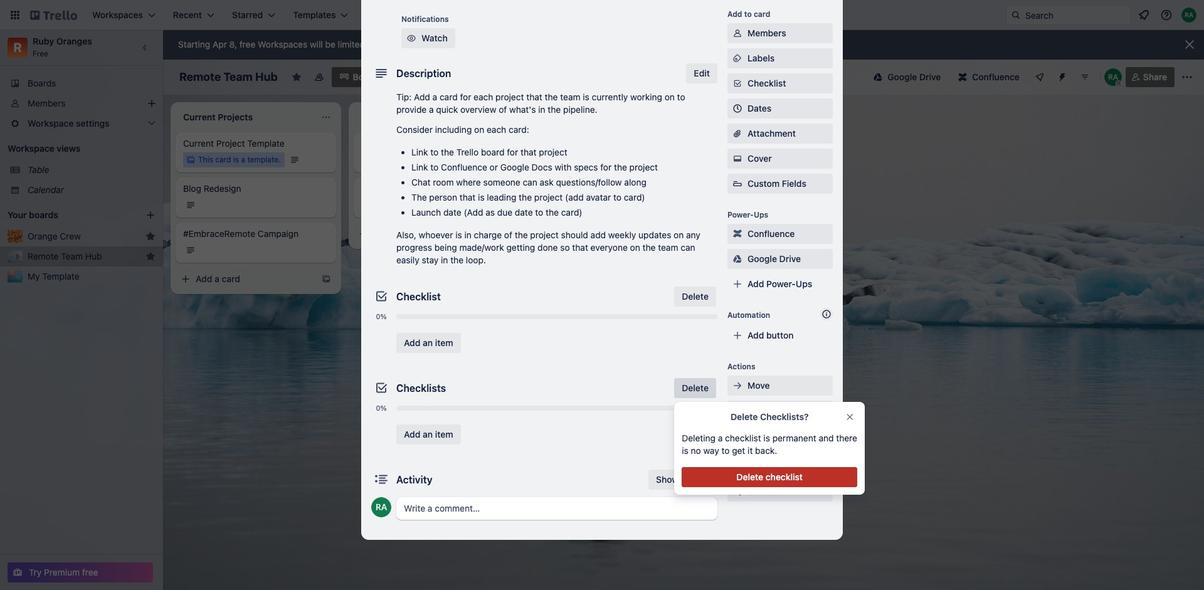 Task type: locate. For each thing, give the bounding box(es) containing it.
sm image inside watch button
[[405, 32, 418, 45]]

of
[[499, 104, 507, 115], [505, 230, 513, 240]]

members link down boards
[[0, 94, 163, 114]]

members
[[748, 28, 787, 38], [28, 98, 66, 109]]

remote down the orange
[[28, 251, 59, 262]]

is
[[583, 92, 590, 102], [233, 155, 239, 164], [478, 192, 485, 203], [456, 230, 462, 240], [764, 433, 771, 444], [682, 446, 689, 456]]

along
[[625, 177, 647, 188]]

to down 'including'
[[431, 147, 439, 158]]

create from template… image for add a card button to the bottom
[[321, 274, 331, 284]]

1 link from the top
[[412, 147, 428, 158]]

delete checklists?
[[731, 412, 809, 422]]

1 vertical spatial of
[[505, 230, 513, 240]]

link up 'chat'
[[412, 162, 428, 173]]

description
[[397, 68, 451, 79]]

1 vertical spatial share
[[748, 486, 772, 497]]

learn more about collaborator limits link
[[448, 39, 594, 50]]

share button down archive link
[[728, 482, 833, 502]]

card down #embraceremote campaign
[[222, 274, 240, 284]]

0 vertical spatial google
[[888, 72, 918, 82]]

launch
[[391, 138, 420, 149], [412, 207, 441, 218]]

0 vertical spatial card)
[[624, 192, 646, 203]]

that down should on the top left of page
[[573, 242, 589, 253]]

free right premium
[[82, 567, 98, 578]]

orange
[[28, 231, 58, 242]]

starting apr 8, free workspaces will be limited to 10 collaborators. learn more about collaborator limits
[[178, 39, 594, 50]]

1 horizontal spatial create from template… image
[[500, 229, 510, 239]]

0 vertical spatial drive
[[920, 72, 942, 82]]

remote team hub inside board name text field
[[179, 70, 278, 83]]

to right avatar
[[614, 192, 622, 203]]

a down #embraceremote
[[215, 274, 220, 284]]

0 horizontal spatial team
[[561, 92, 581, 102]]

1 horizontal spatial ruby anderson (rubyanderson7) image
[[1182, 8, 1197, 23]]

search image
[[1012, 10, 1022, 20]]

share for the left share button
[[748, 486, 772, 497]]

checklist down labels
[[748, 78, 787, 88]]

remote team hub
[[179, 70, 278, 83], [28, 251, 102, 262]]

way
[[704, 446, 720, 456]]

0 horizontal spatial date
[[444, 207, 462, 218]]

currently
[[592, 92, 628, 102]]

dates button
[[728, 99, 833, 119]]

power ups image
[[1035, 72, 1045, 82]]

what's
[[510, 104, 536, 115]]

2 vertical spatial for
[[601, 162, 612, 173]]

project up with
[[539, 147, 568, 158]]

including
[[435, 124, 472, 135]]

leading
[[487, 192, 517, 203]]

edit
[[694, 68, 710, 78]]

0 vertical spatial launch
[[391, 138, 420, 149]]

team down 8,
[[224, 70, 253, 83]]

date down person
[[444, 207, 462, 218]]

sm image
[[732, 52, 744, 65], [732, 152, 744, 165], [732, 253, 744, 265], [732, 405, 744, 417], [732, 430, 744, 442], [732, 461, 744, 473]]

on right working in the right top of the page
[[665, 92, 675, 102]]

1 vertical spatial add a card
[[196, 274, 240, 284]]

delete link down any
[[675, 287, 717, 307]]

card)
[[624, 192, 646, 203], [561, 207, 583, 218]]

ups
[[754, 210, 769, 220], [796, 279, 813, 289]]

0 vertical spatial google drive
[[888, 72, 942, 82]]

can down any
[[681, 242, 696, 253]]

launch down the consider
[[391, 138, 420, 149]]

starred icon image
[[146, 232, 156, 242], [146, 252, 156, 262]]

remote inside button
[[28, 251, 59, 262]]

that up what's
[[527, 92, 543, 102]]

members for the top members link
[[748, 28, 787, 38]]

to inside deleting a checklist is permanent and there is no way to get it back.
[[722, 446, 730, 456]]

1 vertical spatial team
[[658, 242, 679, 253]]

free
[[240, 39, 256, 50], [82, 567, 98, 578]]

1 horizontal spatial hub
[[255, 70, 278, 83]]

no
[[691, 446, 701, 456]]

add an item down checklists
[[404, 429, 453, 440]]

launch down the
[[412, 207, 441, 218]]

confluence button
[[952, 67, 1028, 87]]

your boards with 3 items element
[[8, 208, 127, 223]]

1 vertical spatial ruby anderson (rubyanderson7) image
[[372, 498, 392, 518]]

star or unstar board image
[[292, 72, 302, 82]]

item up checklists
[[435, 338, 453, 348]]

1 vertical spatial free
[[82, 567, 98, 578]]

1 starred icon image from the top
[[146, 232, 156, 242]]

0 vertical spatial delete link
[[675, 287, 717, 307]]

0 vertical spatial template
[[247, 138, 285, 149]]

whoever
[[419, 230, 453, 240]]

0 horizontal spatial hub
[[85, 251, 102, 262]]

drive up add power-ups at the right top of the page
[[780, 254, 801, 264]]

2 horizontal spatial confluence
[[973, 72, 1020, 82]]

card up progress
[[400, 228, 419, 239]]

labels
[[748, 53, 775, 63]]

power- down 'custom'
[[728, 210, 754, 220]]

0 vertical spatial create from template… image
[[500, 229, 510, 239]]

confluence inside button
[[973, 72, 1020, 82]]

add a card button down #embraceremote campaign
[[176, 269, 314, 289]]

done
[[538, 242, 558, 253]]

1 horizontal spatial remote team hub
[[179, 70, 278, 83]]

to
[[745, 9, 752, 19], [367, 39, 376, 50], [678, 92, 686, 102], [431, 147, 439, 158], [431, 162, 439, 173], [614, 192, 622, 203], [536, 207, 544, 218], [722, 446, 730, 456]]

add a card button up stay
[[354, 224, 492, 244]]

add a card up progress
[[374, 228, 419, 239]]

0 vertical spatial members
[[748, 28, 787, 38]]

2 0% from the top
[[376, 404, 387, 412]]

team down updates
[[658, 242, 679, 253]]

0 vertical spatial add an item button
[[397, 333, 461, 353]]

google drive inside button
[[888, 72, 942, 82]]

1 vertical spatial drive
[[780, 254, 801, 264]]

sm image inside move 'link'
[[732, 380, 744, 392]]

1 horizontal spatial team
[[224, 70, 253, 83]]

1 horizontal spatial members link
[[728, 23, 833, 43]]

campaign for ebook campaign
[[389, 183, 430, 194]]

sm image for make template
[[732, 430, 744, 442]]

1 horizontal spatial share button
[[1126, 67, 1175, 87]]

move link
[[728, 376, 833, 396]]

sm image left cover
[[732, 152, 744, 165]]

starred icon image for orange crew
[[146, 232, 156, 242]]

add an item button down checklists
[[397, 425, 461, 445]]

remote team hub down crew
[[28, 251, 102, 262]]

1 horizontal spatial drive
[[920, 72, 942, 82]]

sm image down actions
[[732, 380, 744, 392]]

add a card button
[[354, 224, 492, 244], [176, 269, 314, 289]]

the up along
[[614, 162, 627, 173]]

1 vertical spatial 0%
[[376, 404, 387, 412]]

automation
[[728, 311, 771, 320]]

sm image down add to card
[[732, 27, 744, 40]]

template right my
[[42, 271, 79, 282]]

1 vertical spatial create from template… image
[[321, 274, 331, 284]]

1 delete link from the top
[[675, 287, 717, 307]]

ebook
[[361, 183, 387, 194]]

0% for checklist
[[376, 313, 387, 321]]

team
[[561, 92, 581, 102], [658, 242, 679, 253]]

to up labels
[[745, 9, 752, 19]]

Board name text field
[[173, 67, 284, 87]]

of inside the tip: add a card for each project that the team is currently working on to provide a quick overview of what's in the pipeline.
[[499, 104, 507, 115]]

1 add an item from the top
[[404, 338, 453, 348]]

0 horizontal spatial template
[[42, 271, 79, 282]]

for up overview
[[460, 92, 472, 102]]

cover link
[[728, 149, 833, 169]]

checklist down the easily
[[397, 291, 441, 302]]

card) down along
[[624, 192, 646, 203]]

table link
[[28, 164, 156, 176]]

nordic launch link
[[361, 137, 507, 150]]

add an item
[[404, 338, 453, 348], [404, 429, 453, 440]]

item down checklists
[[435, 429, 453, 440]]

about
[[496, 39, 519, 50]]

2 starred icon image from the top
[[146, 252, 156, 262]]

on left any
[[674, 230, 684, 240]]

consider
[[397, 124, 433, 135]]

progress
[[397, 242, 432, 253]]

share
[[1144, 72, 1168, 82], [748, 486, 772, 497]]

2 item from the top
[[435, 429, 453, 440]]

add another list
[[550, 110, 615, 121]]

0 horizontal spatial remote team hub
[[28, 251, 102, 262]]

power- up the automation at the bottom right
[[767, 279, 796, 289]]

share left show menu icon
[[1144, 72, 1168, 82]]

members down boards
[[28, 98, 66, 109]]

0 vertical spatial ruby anderson (rubyanderson7) image
[[1182, 8, 1197, 23]]

workspace navigation collapse icon image
[[137, 39, 154, 56]]

Write a comment text field
[[397, 498, 718, 520]]

sm image inside members link
[[732, 27, 744, 40]]

1 vertical spatial template
[[42, 271, 79, 282]]

add power-ups link
[[728, 274, 833, 294]]

create from template… image
[[500, 229, 510, 239], [321, 274, 331, 284]]

add another list button
[[527, 102, 698, 130]]

project up done at top
[[531, 230, 559, 240]]

card right this at the left of page
[[215, 155, 231, 164]]

0 horizontal spatial google drive
[[748, 254, 801, 264]]

(add
[[464, 207, 483, 218]]

1 horizontal spatial card)
[[624, 192, 646, 203]]

orange crew
[[28, 231, 81, 242]]

1 horizontal spatial add a card button
[[354, 224, 492, 244]]

0 vertical spatial team
[[561, 92, 581, 102]]

1 horizontal spatial team
[[658, 242, 679, 253]]

1 horizontal spatial remote
[[179, 70, 221, 83]]

members for bottom members link
[[28, 98, 66, 109]]

tip: add a card for each project that the team is currently working on to provide a quick overview of what's in the pipeline.
[[397, 92, 686, 115]]

project down ask
[[535, 192, 563, 203]]

to inside the tip: add a card for each project that the team is currently working on to provide a quick overview of what's in the pipeline.
[[678, 92, 686, 102]]

confluence down power-ups
[[748, 228, 795, 239]]

add inside the tip: add a card for each project that the team is currently working on to provide a quick overview of what's in the pipeline.
[[414, 92, 430, 102]]

custom fields button
[[728, 178, 833, 190]]

add an item button up checklists
[[397, 333, 461, 353]]

1 0% from the top
[[376, 313, 387, 321]]

tip:
[[397, 92, 412, 102]]

1 horizontal spatial checklist
[[748, 78, 787, 88]]

checklist inside button
[[748, 78, 787, 88]]

an up checklists
[[423, 338, 433, 348]]

to left the get
[[722, 446, 730, 456]]

0 vertical spatial 0%
[[376, 313, 387, 321]]

limited
[[338, 39, 365, 50]]

sm image left watch
[[405, 32, 418, 45]]

0 vertical spatial free
[[240, 39, 256, 50]]

copy link
[[728, 401, 833, 421]]

0 vertical spatial can
[[523, 177, 538, 188]]

an down checklists
[[423, 429, 433, 440]]

nordic
[[361, 138, 388, 149]]

1 horizontal spatial date
[[515, 207, 533, 218]]

1 vertical spatial remote
[[28, 251, 59, 262]]

1 sm image from the top
[[732, 52, 744, 65]]

2 add an item button from the top
[[397, 425, 461, 445]]

of inside also, whoever is in charge of the project should add weekly updates on any progress being made/work getting done so that everyone on the team can easily stay in the loop.
[[505, 230, 513, 240]]

template
[[247, 138, 285, 149], [42, 271, 79, 282]]

add an item for second add an item button from the bottom
[[404, 338, 453, 348]]

1 vertical spatial campaign
[[258, 228, 299, 239]]

template up template.
[[247, 138, 285, 149]]

for
[[460, 92, 472, 102], [507, 147, 519, 158], [601, 162, 612, 173]]

0 horizontal spatial card)
[[561, 207, 583, 218]]

0 vertical spatial share
[[1144, 72, 1168, 82]]

0 horizontal spatial free
[[82, 567, 98, 578]]

1 horizontal spatial in
[[465, 230, 472, 240]]

sm image inside labels link
[[732, 52, 744, 65]]

is up pipeline.
[[583, 92, 590, 102]]

team down crew
[[61, 251, 83, 262]]

None submit
[[682, 468, 858, 488]]

delete up deleting
[[682, 383, 709, 393]]

item for 2nd add an item button from the top
[[435, 429, 453, 440]]

sm image inside cover link
[[732, 152, 744, 165]]

workspace
[[8, 143, 54, 154]]

0 vertical spatial link
[[412, 147, 428, 158]]

that down where at the left top of page
[[460, 192, 476, 203]]

1 vertical spatial ups
[[796, 279, 813, 289]]

can
[[523, 177, 538, 188], [681, 242, 696, 253]]

1 vertical spatial starred icon image
[[146, 252, 156, 262]]

0 horizontal spatial members
[[28, 98, 66, 109]]

is up (add
[[478, 192, 485, 203]]

0 vertical spatial for
[[460, 92, 472, 102]]

can left ask
[[523, 177, 538, 188]]

that up docs
[[521, 147, 537, 158]]

in down being
[[441, 255, 448, 265]]

delete down any
[[682, 291, 709, 302]]

boards
[[29, 210, 58, 220]]

sm image down power-ups
[[732, 253, 744, 265]]

#embraceremote campaign
[[183, 228, 299, 239]]

1 vertical spatial team
[[61, 251, 83, 262]]

a up the way
[[718, 433, 723, 444]]

ups down 'custom'
[[754, 210, 769, 220]]

the right leading
[[519, 192, 532, 203]]

1 vertical spatial members
[[28, 98, 66, 109]]

sm image inside the make template link
[[732, 430, 744, 442]]

checklists group
[[372, 415, 718, 420]]

1 vertical spatial hub
[[85, 251, 102, 262]]

1 horizontal spatial share
[[1144, 72, 1168, 82]]

0 horizontal spatial for
[[460, 92, 472, 102]]

1 vertical spatial confluence
[[441, 162, 488, 173]]

5 sm image from the top
[[732, 430, 744, 442]]

0 vertical spatial add a card
[[374, 228, 419, 239]]

1 vertical spatial checklist
[[397, 291, 441, 302]]

blog redesign link
[[183, 183, 329, 195]]

hub
[[255, 70, 278, 83], [85, 251, 102, 262]]

0 vertical spatial of
[[499, 104, 507, 115]]

it
[[748, 446, 753, 456]]

cover
[[748, 153, 772, 164]]

starred icon image for remote team hub
[[146, 252, 156, 262]]

3 sm image from the top
[[732, 253, 744, 265]]

Search field
[[1022, 6, 1131, 24]]

0 vertical spatial team
[[224, 70, 253, 83]]

0 notifications image
[[1137, 8, 1152, 23]]

0 vertical spatial remote
[[179, 70, 221, 83]]

1 horizontal spatial free
[[240, 39, 256, 50]]

0 vertical spatial an
[[423, 338, 433, 348]]

0 vertical spatial add an item
[[404, 338, 453, 348]]

card up labels
[[754, 9, 771, 19]]

1 horizontal spatial google drive
[[888, 72, 942, 82]]

1 horizontal spatial template
[[247, 138, 285, 149]]

1 horizontal spatial campaign
[[389, 183, 430, 194]]

2 sm image from the top
[[732, 152, 744, 165]]

google drive
[[888, 72, 942, 82], [748, 254, 801, 264]]

also, whoever is in charge of the project should add weekly updates on any progress being made/work getting done so that everyone on the team can easily stay in the loop.
[[397, 230, 701, 265]]

team up pipeline.
[[561, 92, 581, 102]]

sm image inside copy link
[[732, 405, 744, 417]]

0 vertical spatial in
[[539, 104, 546, 115]]

card) down (add
[[561, 207, 583, 218]]

2 add an item from the top
[[404, 429, 453, 440]]

1 vertical spatial delete link
[[675, 378, 717, 398]]

sm image for copy
[[732, 405, 744, 417]]

sm image up the get
[[732, 430, 744, 442]]

hub inside button
[[85, 251, 102, 262]]

to left 10 at the top left of the page
[[367, 39, 376, 50]]

1 item from the top
[[435, 338, 453, 348]]

the down being
[[451, 255, 464, 265]]

share button left show menu icon
[[1126, 67, 1175, 87]]

of up getting
[[505, 230, 513, 240]]

for inside the tip: add a card for each project that the team is currently working on to provide a quick overview of what's in the pipeline.
[[460, 92, 472, 102]]

1 vertical spatial add an item button
[[397, 425, 461, 445]]

0 vertical spatial each
[[474, 92, 493, 102]]

0 vertical spatial hub
[[255, 70, 278, 83]]

the down ask
[[546, 207, 559, 218]]

project
[[216, 138, 245, 149]]

delete up checklist
[[731, 412, 758, 422]]

of left what's
[[499, 104, 507, 115]]

r
[[13, 40, 22, 55]]

apr
[[213, 39, 227, 50]]

1 vertical spatial launch
[[412, 207, 441, 218]]

sm image
[[732, 27, 744, 40], [405, 32, 418, 45], [732, 228, 744, 240], [732, 380, 744, 392]]

ruby anderson (rubyanderson7) image
[[1182, 8, 1197, 23], [372, 498, 392, 518]]

primary element
[[0, 0, 1205, 30]]

card
[[754, 9, 771, 19], [440, 92, 458, 102], [215, 155, 231, 164], [400, 228, 419, 239], [222, 274, 240, 284]]

sm image for google drive
[[732, 253, 744, 265]]

#embraceremote
[[183, 228, 255, 239]]

share down archive
[[748, 486, 772, 497]]

members up labels
[[748, 28, 787, 38]]

the left 'trello'
[[441, 147, 454, 158]]

sm image inside archive link
[[732, 461, 744, 473]]

collaborator
[[522, 39, 570, 50]]

drive
[[920, 72, 942, 82], [780, 254, 801, 264]]

sm image left labels
[[732, 52, 744, 65]]

someone
[[484, 177, 521, 188]]

add button button
[[728, 326, 833, 346]]

0 horizontal spatial create from template… image
[[321, 274, 331, 284]]

free right 8,
[[240, 39, 256, 50]]

1 vertical spatial each
[[487, 124, 507, 135]]

date
[[444, 207, 462, 218], [515, 207, 533, 218]]

share for top share button
[[1144, 72, 1168, 82]]

and
[[819, 433, 834, 444]]

0 horizontal spatial members link
[[0, 94, 163, 114]]

ups up add button button
[[796, 279, 813, 289]]

1 vertical spatial add a card button
[[176, 269, 314, 289]]

1 vertical spatial item
[[435, 429, 453, 440]]

sm image for watch
[[405, 32, 418, 45]]

ebook campaign
[[361, 183, 430, 194]]

confluence left power ups image on the top
[[973, 72, 1020, 82]]

6 sm image from the top
[[732, 461, 744, 473]]

project up what's
[[496, 92, 524, 102]]

remote team hub down 8,
[[179, 70, 278, 83]]

workspace visible image
[[314, 72, 324, 82]]

link down the consider
[[412, 147, 428, 158]]

1 horizontal spatial ups
[[796, 279, 813, 289]]

4 sm image from the top
[[732, 405, 744, 417]]

in up made/work
[[465, 230, 472, 240]]

add an item up checklists
[[404, 338, 453, 348]]

add button
[[748, 330, 794, 341]]

will
[[310, 39, 323, 50]]

delete link up deleting
[[675, 378, 717, 398]]

starting
[[178, 39, 210, 50]]

0 vertical spatial starred icon image
[[146, 232, 156, 242]]

launch inside the link to the trello board for that project link to confluence or google docs with specs for the project chat room where someone can ask questions/follow along the person that is leading the project (add avatar to card) launch date (add as due date to the card)
[[412, 207, 441, 218]]

1 vertical spatial link
[[412, 162, 428, 173]]



Task type: describe. For each thing, give the bounding box(es) containing it.
current project template link
[[183, 137, 329, 150]]

oranges
[[56, 36, 92, 46]]

the down updates
[[643, 242, 656, 253]]

google inside the link to the trello board for that project link to confluence or google docs with specs for the project chat room where someone can ask questions/follow along the person that is leading the project (add avatar to card) launch date (add as due date to the card)
[[501, 162, 530, 173]]

make template link
[[728, 426, 833, 446]]

add board image
[[146, 210, 156, 220]]

project up along
[[630, 162, 658, 173]]

that inside the tip: add a card for each project that the team is currently working on to provide a quick overview of what's in the pipeline.
[[527, 92, 543, 102]]

0 horizontal spatial in
[[441, 255, 448, 265]]

ruby anderson (rubyanderson7) image
[[1105, 68, 1123, 86]]

questions/follow
[[556, 177, 622, 188]]

due
[[497, 207, 513, 218]]

redesign
[[204, 183, 241, 194]]

deleting
[[682, 433, 716, 444]]

2 horizontal spatial for
[[601, 162, 612, 173]]

item for second add an item button from the bottom
[[435, 338, 453, 348]]

0 horizontal spatial add a card
[[196, 274, 240, 284]]

archive
[[748, 461, 779, 472]]

any
[[687, 230, 701, 240]]

table
[[28, 164, 49, 175]]

person
[[430, 192, 458, 203]]

on inside the tip: add a card for each project that the team is currently working on to provide a quick overview of what's in the pipeline.
[[665, 92, 675, 102]]

customize views image
[[391, 71, 404, 83]]

watch button
[[402, 28, 455, 48]]

a up progress
[[393, 228, 398, 239]]

board
[[481, 147, 505, 158]]

archive link
[[728, 457, 833, 477]]

project inside also, whoever is in charge of the project should add weekly updates on any progress being made/work getting done so that everyone on the team can easily stay in the loop.
[[531, 230, 559, 240]]

stay
[[422, 255, 439, 265]]

calendar
[[28, 185, 64, 195]]

1 vertical spatial members link
[[0, 94, 163, 114]]

easily
[[397, 255, 420, 265]]

can inside the link to the trello board for that project link to confluence or google docs with specs for the project chat room where someone can ask questions/follow along the person that is leading the project (add avatar to card) launch date (add as due date to the card)
[[523, 177, 538, 188]]

10
[[378, 39, 387, 50]]

views
[[57, 143, 81, 154]]

create from template… image for add a card button to the top
[[500, 229, 510, 239]]

is inside the tip: add a card for each project that the team is currently working on to provide a quick overview of what's in the pipeline.
[[583, 92, 590, 102]]

specs
[[574, 162, 598, 173]]

custom
[[748, 178, 780, 189]]

where
[[456, 177, 481, 188]]

watch
[[422, 33, 448, 43]]

the up getting
[[515, 230, 528, 240]]

attachment button
[[728, 124, 833, 144]]

is inside also, whoever is in charge of the project should add weekly updates on any progress being made/work getting done so that everyone on the team can easily stay in the loop.
[[456, 230, 462, 240]]

board
[[353, 72, 378, 82]]

0 vertical spatial ups
[[754, 210, 769, 220]]

can inside also, whoever is in charge of the project should add weekly updates on any progress being made/work getting done so that everyone on the team can easily stay in the loop.
[[681, 242, 696, 253]]

premium
[[44, 567, 80, 578]]

drive inside button
[[920, 72, 942, 82]]

a up quick
[[433, 92, 438, 102]]

avatar
[[586, 192, 611, 203]]

a left quick
[[429, 104, 434, 115]]

ebook campaign link
[[361, 183, 507, 195]]

show menu image
[[1182, 71, 1194, 83]]

add to card
[[728, 9, 771, 19]]

0 vertical spatial members link
[[728, 23, 833, 43]]

to up room
[[431, 162, 439, 173]]

project inside the tip: add a card for each project that the team is currently working on to provide a quick overview of what's in the pipeline.
[[496, 92, 524, 102]]

another
[[569, 110, 601, 121]]

move
[[748, 380, 770, 391]]

pipeline.
[[564, 104, 598, 115]]

1 vertical spatial power-
[[767, 279, 796, 289]]

workspace views
[[8, 143, 81, 154]]

open information menu image
[[1161, 9, 1174, 21]]

launch inside the nordic launch link
[[391, 138, 420, 149]]

boards link
[[0, 73, 163, 94]]

as
[[486, 207, 495, 218]]

weekly
[[609, 230, 637, 240]]

is down current project template
[[233, 155, 239, 164]]

1 add an item button from the top
[[397, 333, 461, 353]]

learn
[[448, 39, 471, 50]]

sm image for archive
[[732, 461, 744, 473]]

1 vertical spatial google drive
[[748, 254, 801, 264]]

labels link
[[728, 48, 833, 68]]

try premium free button
[[8, 563, 153, 583]]

0 horizontal spatial share button
[[728, 482, 833, 502]]

sm image for cover
[[732, 152, 744, 165]]

1 date from the left
[[444, 207, 462, 218]]

0 horizontal spatial drive
[[780, 254, 801, 264]]

remote team hub inside button
[[28, 251, 102, 262]]

card:
[[509, 124, 529, 135]]

confluence inside the link to the trello board for that project link to confluence or google docs with specs for the project chat room where someone can ask questions/follow along the person that is leading the project (add avatar to card) launch date (add as due date to the card)
[[441, 162, 488, 173]]

the left pipeline.
[[548, 104, 561, 115]]

show details
[[656, 474, 709, 485]]

1 horizontal spatial confluence
[[748, 228, 795, 239]]

ups inside add power-ups link
[[796, 279, 813, 289]]

try
[[29, 567, 42, 578]]

1 an from the top
[[423, 338, 433, 348]]

docs
[[532, 162, 553, 173]]

1 horizontal spatial add a card
[[374, 228, 419, 239]]

should
[[561, 230, 589, 240]]

my template
[[28, 271, 79, 282]]

fields
[[782, 178, 807, 189]]

charge
[[474, 230, 502, 240]]

0 horizontal spatial power-
[[728, 210, 754, 220]]

with
[[555, 162, 572, 173]]

sm image for confluence
[[732, 228, 744, 240]]

sm image for members
[[732, 27, 744, 40]]

orange crew button
[[28, 230, 141, 243]]

0 vertical spatial share button
[[1126, 67, 1175, 87]]

team inside the tip: add a card for each project that the team is currently working on to provide a quick overview of what's in the pipeline.
[[561, 92, 581, 102]]

button
[[767, 330, 794, 341]]

your boards
[[8, 210, 58, 220]]

card inside the tip: add a card for each project that the team is currently working on to provide a quick overview of what's in the pipeline.
[[440, 92, 458, 102]]

2 vertical spatial delete
[[731, 412, 758, 422]]

loop.
[[466, 255, 486, 265]]

that inside also, whoever is in charge of the project should add weekly updates on any progress being made/work getting done so that everyone on the team can easily stay in the loop.
[[573, 242, 589, 253]]

attachment
[[748, 128, 796, 139]]

sm image for move
[[732, 380, 744, 392]]

made/work
[[460, 242, 504, 253]]

0 vertical spatial delete
[[682, 291, 709, 302]]

a inside deleting a checklist is permanent and there is no way to get it back.
[[718, 433, 723, 444]]

so
[[561, 242, 570, 253]]

copy
[[748, 405, 770, 416]]

team inside board name text field
[[224, 70, 253, 83]]

provide
[[397, 104, 427, 115]]

everyone
[[591, 242, 628, 253]]

add an item for 2nd add an item button from the top
[[404, 429, 453, 440]]

checklist button
[[728, 73, 833, 94]]

1 vertical spatial in
[[465, 230, 472, 240]]

2 vertical spatial google
[[748, 254, 778, 264]]

limits
[[573, 39, 594, 50]]

updates
[[639, 230, 672, 240]]

template.
[[247, 155, 281, 164]]

the up add another list
[[545, 92, 558, 102]]

1 vertical spatial card)
[[561, 207, 583, 218]]

custom fields
[[748, 178, 807, 189]]

1 vertical spatial for
[[507, 147, 519, 158]]

my template link
[[28, 270, 156, 283]]

is inside the link to the trello board for that project link to confluence or google docs with specs for the project chat room where someone can ask questions/follow along the person that is leading the project (add avatar to card) launch date (add as due date to the card)
[[478, 192, 485, 203]]

free inside 'button'
[[82, 567, 98, 578]]

0% for checklists
[[376, 404, 387, 412]]

on down overview
[[475, 124, 485, 135]]

ask
[[540, 177, 554, 188]]

2 date from the left
[[515, 207, 533, 218]]

ruby
[[33, 36, 54, 46]]

remote inside board name text field
[[179, 70, 221, 83]]

1 vertical spatial delete
[[682, 383, 709, 393]]

campaign for #embraceremote campaign
[[258, 228, 299, 239]]

show details link
[[649, 470, 717, 490]]

team inside button
[[61, 251, 83, 262]]

this
[[198, 155, 213, 164]]

checklists?
[[761, 412, 809, 422]]

being
[[435, 242, 457, 253]]

sm image for labels
[[732, 52, 744, 65]]

in inside the tip: add a card for each project that the team is currently working on to provide a quick overview of what's in the pipeline.
[[539, 104, 546, 115]]

hub inside board name text field
[[255, 70, 278, 83]]

each inside the tip: add a card for each project that the team is currently working on to provide a quick overview of what's in the pipeline.
[[474, 92, 493, 102]]

on down weekly
[[630, 242, 641, 253]]

a down current project template
[[241, 155, 245, 164]]

working
[[631, 92, 663, 102]]

is up "back."
[[764, 433, 771, 444]]

there
[[837, 433, 858, 444]]

get
[[732, 446, 746, 456]]

show
[[656, 474, 679, 485]]

is left no
[[682, 446, 689, 456]]

free
[[33, 49, 48, 58]]

2 an from the top
[[423, 429, 433, 440]]

board link
[[332, 67, 385, 87]]

google inside button
[[888, 72, 918, 82]]

to down ask
[[536, 207, 544, 218]]

2 link from the top
[[412, 162, 428, 173]]

team inside also, whoever is in charge of the project should add weekly updates on any progress being made/work getting done so that everyone on the team can easily stay in the loop.
[[658, 242, 679, 253]]

consider including on each card:
[[397, 124, 529, 135]]

2 delete link from the top
[[675, 378, 717, 398]]

edit button
[[687, 63, 718, 83]]

deleting a checklist is permanent and there is no way to get it back.
[[682, 433, 858, 456]]

ruby anderson (rubyanderson7) image inside primary "element"
[[1182, 8, 1197, 23]]

chat
[[412, 177, 431, 188]]

0 vertical spatial add a card button
[[354, 224, 492, 244]]



Task type: vqa. For each thing, say whether or not it's contained in the screenshot.
Link
yes



